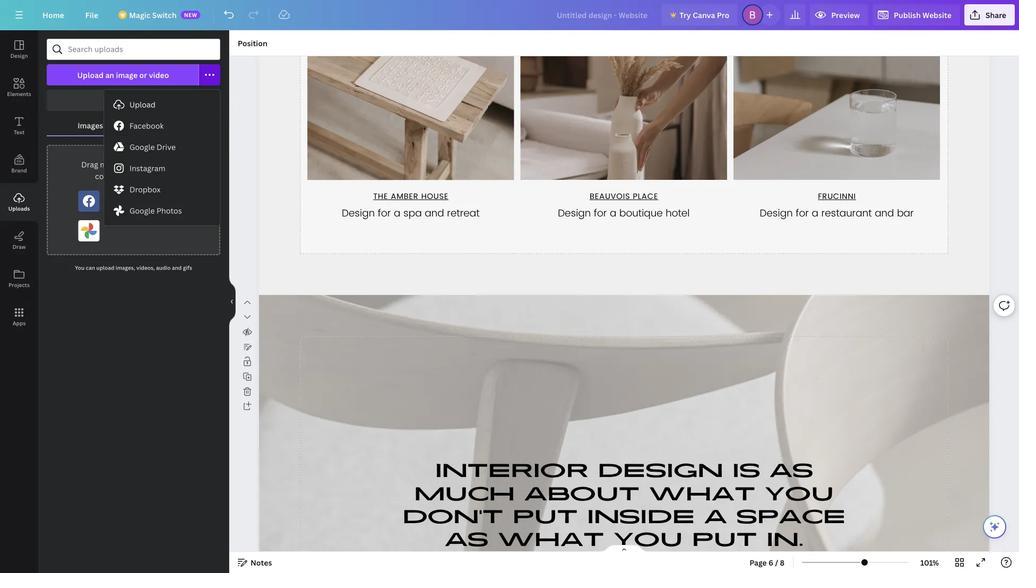 Task type: locate. For each thing, give the bounding box(es) containing it.
0 horizontal spatial upload
[[77, 70, 104, 80]]

upload for upload an image or video
[[77, 70, 104, 80]]

design
[[598, 459, 723, 481]]

1 horizontal spatial upload
[[151, 160, 176, 170]]

you can upload images, videos, audio and gifs
[[75, 264, 192, 272]]

0 vertical spatial as
[[770, 459, 813, 481]]

or left video
[[139, 70, 147, 80]]

for for boutique
[[594, 206, 607, 222]]

upload right the can
[[96, 264, 114, 272]]

design for a boutique hotel
[[558, 206, 690, 222]]

switch
[[152, 10, 177, 20]]

dropbox
[[130, 184, 161, 195]]

file
[[85, 10, 98, 20]]

1 horizontal spatial upload
[[130, 100, 155, 110]]

for for spa
[[378, 206, 391, 222]]

text
[[14, 128, 24, 136]]

projects button
[[0, 260, 38, 298]]

3 for from the left
[[796, 206, 809, 222]]

design button
[[0, 30, 38, 68]]

frucinni
[[818, 191, 856, 203]]

you
[[765, 482, 834, 504], [613, 528, 683, 550]]

0 horizontal spatial put
[[513, 505, 578, 527]]

0 vertical spatial upload
[[151, 160, 176, 170]]

design inside "button"
[[10, 52, 28, 59]]

0 horizontal spatial an
[[105, 70, 114, 80]]

101%
[[920, 558, 939, 568]]

publish website
[[894, 10, 952, 20]]

website
[[923, 10, 952, 20]]

2 horizontal spatial for
[[796, 206, 809, 222]]

2 for from the left
[[594, 206, 607, 222]]

upload
[[151, 160, 176, 170], [96, 264, 114, 272]]

google inside button
[[130, 142, 155, 152]]

you down the inside
[[613, 528, 683, 550]]

1 horizontal spatial you
[[765, 482, 834, 504]]

0 horizontal spatial or
[[139, 70, 147, 80]]

inside
[[587, 505, 695, 527]]

0 horizontal spatial and
[[172, 264, 182, 272]]

upload up the account...
[[151, 160, 176, 170]]

and left bar at top
[[875, 206, 894, 222]]

as down don't
[[445, 528, 488, 550]]

much
[[415, 482, 515, 504]]

upload for upload
[[130, 100, 155, 110]]

google down dropbox
[[130, 206, 155, 216]]

you up the space
[[765, 482, 834, 504]]

1 horizontal spatial and
[[425, 206, 444, 222]]

google drive button
[[104, 136, 220, 158]]

don't
[[403, 505, 503, 527]]

preview
[[831, 10, 860, 20]]

google inside button
[[130, 206, 155, 216]]

1 for from the left
[[378, 206, 391, 222]]

1 vertical spatial an
[[126, 171, 135, 181]]

Search uploads search field
[[68, 39, 213, 59]]

upload up facebook
[[130, 100, 155, 110]]

record yourself
[[105, 95, 162, 105]]

as
[[770, 459, 813, 481], [445, 528, 488, 550]]

1 horizontal spatial what
[[649, 482, 755, 504]]

put
[[513, 505, 578, 527], [692, 528, 757, 550]]

0 vertical spatial upload
[[77, 70, 104, 80]]

uploads button
[[0, 183, 38, 221]]

for for restaurant
[[796, 206, 809, 222]]

2 horizontal spatial and
[[875, 206, 894, 222]]

put up the page
[[692, 528, 757, 550]]

1 vertical spatial what
[[498, 528, 604, 550]]

0 horizontal spatial upload
[[96, 264, 114, 272]]

1 horizontal spatial for
[[594, 206, 607, 222]]

1 vertical spatial you
[[613, 528, 683, 550]]

an left image
[[105, 70, 114, 80]]

here
[[124, 160, 140, 170]]

or
[[139, 70, 147, 80], [178, 160, 186, 170]]

page 6 / 8
[[750, 558, 785, 568]]

the
[[373, 191, 388, 203]]

1 vertical spatial as
[[445, 528, 488, 550]]

upload left image
[[77, 70, 104, 80]]

for down beauvois
[[594, 206, 607, 222]]

0 vertical spatial you
[[765, 482, 834, 504]]

to
[[142, 160, 149, 170]]

for left restaurant
[[796, 206, 809, 222]]

can
[[86, 264, 95, 272]]

a
[[394, 206, 400, 222], [610, 206, 617, 222], [812, 206, 819, 222], [704, 505, 727, 527]]

upload an image or video button
[[47, 64, 199, 85]]

1 vertical spatial upload
[[130, 100, 155, 110]]

boutique
[[620, 206, 663, 222]]

1 horizontal spatial as
[[770, 459, 813, 481]]

0 horizontal spatial for
[[378, 206, 391, 222]]

0 horizontal spatial you
[[613, 528, 683, 550]]

video
[[149, 70, 169, 80]]

google drive
[[130, 142, 176, 152]]

design for design
[[10, 52, 28, 59]]

interior
[[435, 459, 589, 481]]

1 horizontal spatial or
[[178, 160, 186, 170]]

publish
[[894, 10, 921, 20]]

an inside button
[[105, 70, 114, 80]]

as right is
[[770, 459, 813, 481]]

2 google from the top
[[130, 206, 155, 216]]

preview button
[[810, 4, 869, 25]]

0 vertical spatial put
[[513, 505, 578, 527]]

0 vertical spatial or
[[139, 70, 147, 80]]

drag media here to upload or connect an account...
[[81, 160, 186, 181]]

1 horizontal spatial put
[[692, 528, 757, 550]]

publish website button
[[873, 4, 960, 25]]

upload
[[77, 70, 104, 80], [130, 100, 155, 110]]

1 vertical spatial or
[[178, 160, 186, 170]]

0 vertical spatial google
[[130, 142, 155, 152]]

1 google from the top
[[130, 142, 155, 152]]

design for design for a boutique hotel
[[558, 206, 591, 222]]

design for design for a spa and retreat
[[342, 206, 375, 222]]

and down house
[[425, 206, 444, 222]]

and left gifs
[[172, 264, 182, 272]]

google
[[130, 142, 155, 152], [130, 206, 155, 216]]

8
[[780, 558, 785, 568]]

put down about
[[513, 505, 578, 527]]

upload inside drag media here to upload or connect an account...
[[151, 160, 176, 170]]

1 horizontal spatial an
[[126, 171, 135, 181]]

beauvois
[[590, 191, 630, 203]]

for down the the
[[378, 206, 391, 222]]

magic
[[129, 10, 150, 20]]

videos
[[165, 120, 189, 130]]

page 6 / 8 button
[[745, 554, 789, 571]]

canva
[[693, 10, 715, 20]]

is
[[732, 459, 760, 481]]

0 vertical spatial an
[[105, 70, 114, 80]]

1 vertical spatial google
[[130, 206, 155, 216]]

home link
[[34, 4, 73, 25]]

yourself
[[132, 95, 162, 105]]

account...
[[137, 171, 172, 181]]

1 vertical spatial put
[[692, 528, 757, 550]]

a for restaurant
[[812, 206, 819, 222]]

an
[[105, 70, 114, 80], [126, 171, 135, 181]]

design
[[10, 52, 28, 59], [342, 206, 375, 222], [558, 206, 591, 222], [760, 206, 793, 222]]

about
[[524, 482, 640, 504]]

menu
[[104, 90, 220, 226]]

notes
[[251, 558, 272, 568]]

photos
[[157, 206, 182, 216]]

upload inside menu
[[130, 100, 155, 110]]

retreat
[[447, 206, 480, 222]]

share button
[[964, 4, 1015, 25]]

home
[[42, 10, 64, 20]]

google up to
[[130, 142, 155, 152]]

an down here
[[126, 171, 135, 181]]

or down google drive button
[[178, 160, 186, 170]]

house
[[421, 191, 449, 203]]



Task type: vqa. For each thing, say whether or not it's contained in the screenshot.
images,
yes



Task type: describe. For each thing, give the bounding box(es) containing it.
dropbox button
[[104, 179, 220, 200]]

image
[[116, 70, 138, 80]]

the amber house
[[373, 191, 449, 203]]

place
[[633, 191, 658, 203]]

draw
[[12, 243, 26, 250]]

a inside interior design is as much about what you don't put inside a space as what you put in.
[[704, 505, 727, 527]]

google photos button
[[104, 200, 220, 221]]

videos,
[[136, 264, 155, 272]]

main menu bar
[[0, 0, 1019, 30]]

design for a restaurant and bar
[[760, 206, 914, 222]]

0 horizontal spatial what
[[498, 528, 604, 550]]

position button
[[234, 35, 272, 51]]

interior design is as much about what you don't put inside a space as what you put in.
[[403, 459, 846, 550]]

spa
[[403, 206, 422, 222]]

drag
[[81, 160, 98, 170]]

and for spa
[[425, 206, 444, 222]]

6
[[769, 558, 773, 568]]

Design title text field
[[548, 4, 657, 25]]

record yourself button
[[47, 90, 220, 111]]

canva assistant image
[[988, 521, 1001, 533]]

facebook
[[130, 121, 164, 131]]

you
[[75, 264, 84, 272]]

try canva pro
[[680, 10, 729, 20]]

design for design for a restaurant and bar
[[760, 206, 793, 222]]

apps button
[[0, 298, 38, 336]]

hide image
[[229, 276, 236, 327]]

restaurant
[[822, 206, 872, 222]]

videos button
[[134, 115, 220, 135]]

facebook button
[[104, 115, 220, 136]]

0 vertical spatial what
[[649, 482, 755, 504]]

apps
[[13, 320, 26, 327]]

page
[[750, 558, 767, 568]]

upload button
[[104, 94, 220, 115]]

brand button
[[0, 145, 38, 183]]

try canva pro button
[[662, 4, 738, 25]]

space
[[737, 505, 846, 527]]

bar
[[897, 206, 914, 222]]

or inside drag media here to upload or connect an account...
[[178, 160, 186, 170]]

upload an image or video
[[77, 70, 169, 80]]

magic switch
[[129, 10, 177, 20]]

google photos
[[130, 206, 182, 216]]

audio
[[156, 264, 171, 272]]

images,
[[116, 264, 135, 272]]

record
[[105, 95, 131, 105]]

google for google drive
[[130, 142, 155, 152]]

amber
[[391, 191, 419, 203]]

and for restaurant
[[875, 206, 894, 222]]

1 vertical spatial upload
[[96, 264, 114, 272]]

images
[[78, 120, 103, 130]]

notes button
[[234, 554, 276, 571]]

design for a spa and retreat
[[342, 206, 480, 222]]

side panel tab list
[[0, 30, 38, 336]]

elements button
[[0, 68, 38, 107]]

drive
[[157, 142, 176, 152]]

draw button
[[0, 221, 38, 260]]

101% button
[[913, 554, 947, 571]]

hotel
[[666, 206, 690, 222]]

show pages image
[[599, 545, 650, 553]]

instagram
[[130, 163, 165, 173]]

try
[[680, 10, 691, 20]]

new
[[184, 11, 197, 18]]

position
[[238, 38, 267, 48]]

brand
[[11, 167, 27, 174]]

menu containing upload
[[104, 90, 220, 226]]

elements
[[7, 90, 31, 97]]

a for spa
[[394, 206, 400, 222]]

a for boutique
[[610, 206, 617, 222]]

instagram button
[[104, 158, 220, 179]]

file button
[[77, 4, 107, 25]]

0 horizontal spatial as
[[445, 528, 488, 550]]

google for google photos
[[130, 206, 155, 216]]

an inside drag media here to upload or connect an account...
[[126, 171, 135, 181]]

pro
[[717, 10, 729, 20]]

uploads
[[8, 205, 30, 212]]

beauvois place
[[590, 191, 658, 203]]

in.
[[767, 528, 804, 550]]

/
[[775, 558, 778, 568]]

images button
[[47, 115, 134, 135]]

media
[[100, 160, 122, 170]]

connect
[[95, 171, 124, 181]]

gifs
[[183, 264, 192, 272]]

or inside "upload an image or video" button
[[139, 70, 147, 80]]



